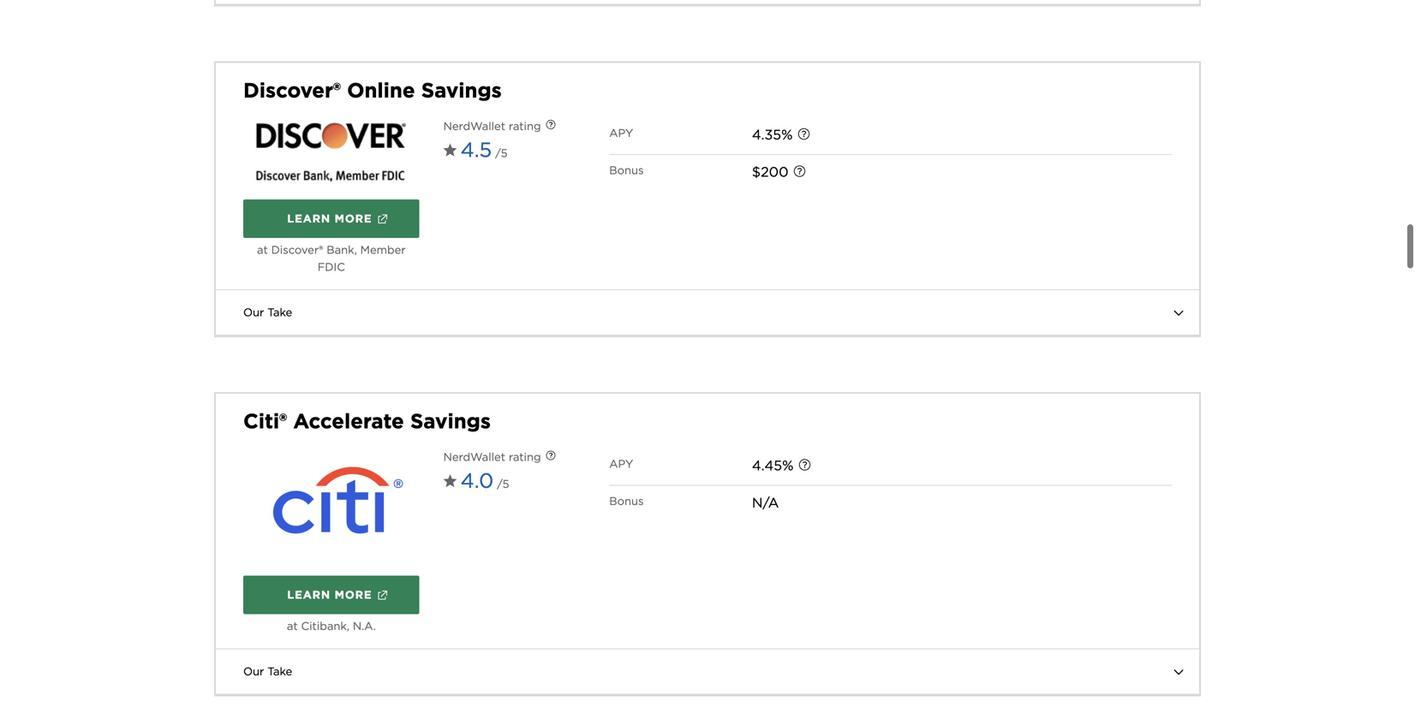 Task type: vqa. For each thing, say whether or not it's contained in the screenshot.
a for What Is a Life Insurance Actuarial Table?
no



Task type: locate. For each thing, give the bounding box(es) containing it.
savings up 4.0 in the bottom of the page
[[411, 409, 491, 434]]

%
[[782, 127, 793, 143], [783, 458, 794, 474]]

2 learn more from the top
[[287, 589, 372, 602]]

nerdwallet up '4.5'
[[444, 120, 506, 133]]

our take button
[[216, 291, 1200, 335], [216, 650, 1200, 695]]

take down at discover® bank, member fdic in the left top of the page
[[268, 306, 292, 319]]

2 how is this rating determined? image from the top
[[532, 439, 570, 476]]

rated 4.5 out of 5 element
[[461, 135, 508, 173]]

member
[[361, 243, 406, 257]]

learn more link for accelerate
[[243, 577, 420, 615]]

savings for discover® online savings
[[422, 78, 502, 103]]

0 vertical spatial learn more
[[287, 212, 372, 225]]

our for discover®
[[243, 306, 264, 319]]

2 take from the top
[[268, 666, 292, 679]]

learn more link for online
[[243, 200, 420, 238]]

1 learn more from the top
[[287, 212, 372, 225]]

our
[[243, 306, 264, 319], [243, 666, 264, 679]]

1 our take from the top
[[243, 306, 292, 319]]

discover® up discover® online savings image
[[243, 78, 341, 103]]

bonus for 4.5
[[610, 164, 644, 177]]

2 nerdwallet from the top
[[444, 451, 506, 464]]

nerdwallet for 4.0
[[444, 451, 506, 464]]

1 vertical spatial learn
[[287, 589, 331, 602]]

1 vertical spatial take
[[268, 666, 292, 679]]

rated 4.0 out of 5 element
[[461, 466, 510, 504]]

how is this rating determined? image
[[532, 108, 570, 145], [532, 439, 570, 476]]

1 vertical spatial learn more
[[287, 589, 372, 602]]

1 more from the top
[[335, 212, 372, 225]]

nerdwallet rating for 4.5
[[444, 120, 541, 133]]

more information about apy image right 4.35
[[785, 117, 823, 155]]

0 vertical spatial our
[[243, 306, 264, 319]]

at
[[257, 243, 268, 257], [287, 620, 298, 634]]

1 vertical spatial /5
[[497, 478, 510, 491]]

fdic
[[318, 261, 345, 274]]

0 vertical spatial learn
[[287, 212, 331, 225]]

1 learn from the top
[[287, 212, 331, 225]]

2 nerdwallet rating from the top
[[444, 451, 541, 464]]

more information about apy image for discover® online savings
[[785, 117, 823, 155]]

1 vertical spatial at
[[287, 620, 298, 634]]

how is this rating determined? image right 4.0 /5
[[532, 439, 570, 476]]

1 vertical spatial bonus
[[610, 495, 644, 508]]

1 vertical spatial our take button
[[216, 650, 1200, 695]]

more up n.a.
[[335, 589, 372, 602]]

citi® accelerate savings link
[[243, 408, 491, 435]]

our take down the at citibank, n.a.
[[243, 666, 292, 679]]

how is this rating determined? image for 4.5
[[532, 108, 570, 145]]

citi®
[[243, 409, 287, 434]]

nerdwallet rating for 4.0
[[444, 451, 541, 464]]

apy for 4.0
[[610, 458, 634, 471]]

more up the bank,
[[335, 212, 372, 225]]

/5 inside 4.5 /5
[[496, 147, 508, 160]]

bonus for 4.0
[[610, 495, 644, 508]]

rating
[[509, 120, 541, 133], [509, 451, 541, 464]]

discover® up fdic
[[271, 243, 323, 257]]

more information about apy image
[[785, 117, 823, 155], [786, 449, 824, 486]]

2 learn from the top
[[287, 589, 331, 602]]

0 vertical spatial take
[[268, 306, 292, 319]]

apy
[[610, 127, 634, 140], [610, 458, 634, 471]]

0 vertical spatial learn more link
[[243, 200, 420, 238]]

1 our from the top
[[243, 306, 264, 319]]

1 take from the top
[[268, 306, 292, 319]]

0 vertical spatial nerdwallet
[[444, 120, 506, 133]]

4.45
[[752, 458, 783, 474]]

0 vertical spatial at
[[257, 243, 268, 257]]

our take for citi®
[[243, 666, 292, 679]]

1 vertical spatial nerdwallet
[[444, 451, 506, 464]]

0 vertical spatial nerdwallet rating
[[444, 120, 541, 133]]

0 vertical spatial bonus
[[610, 164, 644, 177]]

at left the bank,
[[257, 243, 268, 257]]

nerdwallet rating
[[444, 120, 541, 133], [444, 451, 541, 464]]

learn more link
[[243, 200, 420, 238], [243, 577, 420, 615]]

1 vertical spatial our
[[243, 666, 264, 679]]

1 horizontal spatial at
[[287, 620, 298, 634]]

0 vertical spatial apy
[[610, 127, 634, 140]]

1 learn more link from the top
[[243, 200, 420, 238]]

0 vertical spatial our take button
[[216, 291, 1200, 335]]

learn up the bank,
[[287, 212, 331, 225]]

more information about apy image right "4.45"
[[786, 449, 824, 486]]

1 vertical spatial apy
[[610, 458, 634, 471]]

2 our take button from the top
[[216, 650, 1200, 695]]

nerdwallet rating up 4.0 /5
[[444, 451, 541, 464]]

savings
[[422, 78, 502, 103], [411, 409, 491, 434]]

2 more from the top
[[335, 589, 372, 602]]

1 vertical spatial more
[[335, 589, 372, 602]]

citibank,
[[301, 620, 350, 634]]

4.5
[[461, 138, 492, 163]]

0 vertical spatial savings
[[422, 78, 502, 103]]

1 vertical spatial learn more link
[[243, 577, 420, 615]]

more
[[335, 212, 372, 225], [335, 589, 372, 602]]

our take
[[243, 306, 292, 319], [243, 666, 292, 679]]

our take button for 4.5
[[216, 291, 1200, 335]]

1 our take button from the top
[[216, 291, 1200, 335]]

1 nerdwallet from the top
[[444, 120, 506, 133]]

1 how is this rating determined? image from the top
[[532, 108, 570, 145]]

learn
[[287, 212, 331, 225], [287, 589, 331, 602]]

2 apy from the top
[[610, 458, 634, 471]]

2 our from the top
[[243, 666, 264, 679]]

learn more link up the bank,
[[243, 200, 420, 238]]

1 vertical spatial more information about apy image
[[786, 449, 824, 486]]

2 bonus from the top
[[610, 495, 644, 508]]

1 rating from the top
[[509, 120, 541, 133]]

1 apy from the top
[[610, 127, 634, 140]]

1 nerdwallet rating from the top
[[444, 120, 541, 133]]

4.0
[[461, 469, 494, 494]]

1 vertical spatial rating
[[509, 451, 541, 464]]

0 vertical spatial rating
[[509, 120, 541, 133]]

at inside at discover® bank, member fdic
[[257, 243, 268, 257]]

bonus
[[610, 164, 644, 177], [610, 495, 644, 508]]

1 bonus from the top
[[610, 164, 644, 177]]

more information about bonus image
[[781, 155, 819, 192]]

learn more up the bank,
[[287, 212, 372, 225]]

discover®
[[243, 78, 341, 103], [271, 243, 323, 257]]

learn more link up the at citibank, n.a.
[[243, 577, 420, 615]]

take
[[268, 306, 292, 319], [268, 666, 292, 679]]

0 vertical spatial discover®
[[243, 78, 341, 103]]

/5
[[496, 147, 508, 160], [497, 478, 510, 491]]

/5 inside 4.0 /5
[[497, 478, 510, 491]]

nerdwallet up 4.0 in the bottom of the page
[[444, 451, 506, 464]]

savings up '4.5'
[[422, 78, 502, 103]]

1 vertical spatial nerdwallet rating
[[444, 451, 541, 464]]

our take down at discover® bank, member fdic in the left top of the page
[[243, 306, 292, 319]]

1 vertical spatial how is this rating determined? image
[[532, 439, 570, 476]]

more for 4.5
[[335, 212, 372, 225]]

0 horizontal spatial at
[[257, 243, 268, 257]]

take down the at citibank, n.a.
[[268, 666, 292, 679]]

/5 right '4.5'
[[496, 147, 508, 160]]

0 vertical spatial more information about apy image
[[785, 117, 823, 155]]

1 vertical spatial discover®
[[271, 243, 323, 257]]

how is this rating determined? image for 4.0
[[532, 439, 570, 476]]

0 vertical spatial %
[[782, 127, 793, 143]]

1 vertical spatial savings
[[411, 409, 491, 434]]

4.0 /5
[[461, 469, 510, 494]]

learn more
[[287, 212, 372, 225], [287, 589, 372, 602]]

how is this rating determined? image right 4.5 /5
[[532, 108, 570, 145]]

rating for 4.0
[[509, 451, 541, 464]]

our take button for 4.0
[[216, 650, 1200, 695]]

at left citibank,
[[287, 620, 298, 634]]

0 vertical spatial how is this rating determined? image
[[532, 108, 570, 145]]

1 vertical spatial our take
[[243, 666, 292, 679]]

2 learn more link from the top
[[243, 577, 420, 615]]

1 vertical spatial %
[[783, 458, 794, 474]]

learn for citi®
[[287, 589, 331, 602]]

0 vertical spatial more
[[335, 212, 372, 225]]

learn up citibank,
[[287, 589, 331, 602]]

learn more up the at citibank, n.a.
[[287, 589, 372, 602]]

0 vertical spatial our take
[[243, 306, 292, 319]]

2 rating from the top
[[509, 451, 541, 464]]

4.5 /5
[[461, 138, 508, 163]]

2 our take from the top
[[243, 666, 292, 679]]

/5 right 4.0 in the bottom of the page
[[497, 478, 510, 491]]

n/a
[[752, 495, 779, 512]]

nerdwallet
[[444, 120, 506, 133], [444, 451, 506, 464]]

nerdwallet rating up 4.5 /5
[[444, 120, 541, 133]]

0 vertical spatial /5
[[496, 147, 508, 160]]

% for discover® online savings
[[782, 127, 793, 143]]

at for citi®
[[287, 620, 298, 634]]



Task type: describe. For each thing, give the bounding box(es) containing it.
savings for citi® accelerate savings
[[411, 409, 491, 434]]

citi® accelerate savings image
[[243, 449, 420, 563]]

our take for discover®
[[243, 306, 292, 319]]

at citibank, n.a.
[[287, 620, 376, 634]]

$20
[[752, 164, 779, 180]]

n.a.
[[353, 620, 376, 634]]

citi® accelerate savings
[[243, 409, 491, 434]]

discover® online savings link
[[243, 77, 502, 104]]

take for discover®
[[268, 306, 292, 319]]

bank,
[[327, 243, 357, 257]]

discover® online savings image
[[243, 118, 420, 186]]

more for 4.0
[[335, 589, 372, 602]]

learn more for accelerate
[[287, 589, 372, 602]]

0
[[779, 164, 789, 180]]

more information about apy image for citi® accelerate savings
[[786, 449, 824, 486]]

% for citi® accelerate savings
[[783, 458, 794, 474]]

/5 for 4.5
[[496, 147, 508, 160]]

online
[[347, 78, 415, 103]]

take for citi®
[[268, 666, 292, 679]]

rating for 4.5
[[509, 120, 541, 133]]

accelerate
[[293, 409, 404, 434]]

discover® online savings
[[243, 78, 502, 103]]

discover® inside at discover® bank, member fdic
[[271, 243, 323, 257]]

learn for discover®
[[287, 212, 331, 225]]

/5 for 4.0
[[497, 478, 510, 491]]

at for discover®
[[257, 243, 268, 257]]

nerdwallet for 4.5
[[444, 120, 506, 133]]

our for citi®
[[243, 666, 264, 679]]

apy for 4.5
[[610, 127, 634, 140]]

learn more for online
[[287, 212, 372, 225]]

4.35
[[752, 127, 782, 143]]

at discover® bank, member fdic
[[257, 243, 406, 274]]



